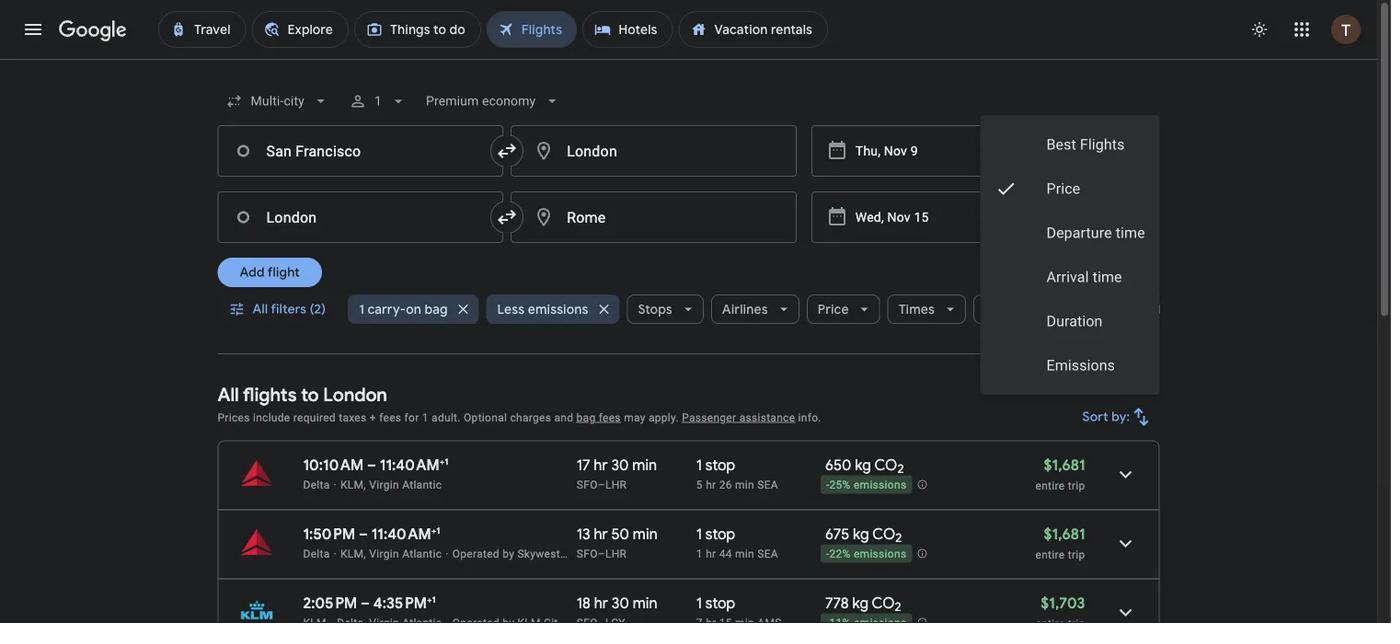 Task type: locate. For each thing, give the bounding box(es) containing it.
kg up -22% emissions
[[853, 525, 869, 543]]

co for 650
[[875, 456, 898, 474]]

0 vertical spatial $1,681 entire trip
[[1036, 456, 1085, 492]]

2 - from the top
[[826, 548, 830, 561]]

2 klm, from the top
[[341, 547, 366, 560]]

0 vertical spatial $1,681
[[1044, 456, 1085, 474]]

30 right 18
[[612, 594, 629, 612]]

0 vertical spatial sfo
[[577, 478, 598, 491]]

1 vertical spatial virgin
[[369, 547, 399, 560]]

stop for 1 stop 5 hr 26 min sea
[[706, 456, 736, 474]]

emissions for 17 hr 30 min
[[854, 479, 907, 492]]

1 $1,681 from the top
[[1044, 456, 1085, 474]]

emissions for 13 hr 50 min
[[854, 548, 907, 561]]

1 horizontal spatial price
[[1047, 180, 1080, 197]]

hr left 44
[[706, 547, 716, 560]]

– down 'total duration 17 hr 30 min.' element
[[598, 478, 605, 491]]

delta down 1:50 pm
[[303, 547, 330, 560]]

sfo inside 17 hr 30 min sfo – lhr
[[577, 478, 598, 491]]

1 vertical spatial atlantic
[[402, 547, 442, 560]]

0 vertical spatial price
[[1047, 180, 1080, 197]]

price down best
[[1047, 180, 1080, 197]]

1 vertical spatial 2
[[896, 530, 902, 546]]

1 vertical spatial sfo
[[577, 547, 598, 560]]

min inside 1 stop 5 hr 26 min sea
[[735, 478, 755, 491]]

1 vertical spatial $1,681 entire trip
[[1036, 525, 1085, 561]]

1 vertical spatial price
[[818, 301, 849, 317]]

co up -25% emissions
[[875, 456, 898, 474]]

arrival time
[[1047, 268, 1122, 286]]

2 up -22% emissions
[[896, 530, 902, 546]]

2 inside 650 kg co 2
[[898, 461, 904, 477]]

bag right on
[[425, 301, 448, 317]]

1 stop flight. element up 44
[[696, 525, 736, 546]]

2 lhr from the top
[[605, 547, 627, 560]]

– right 10:10 am
[[367, 456, 376, 474]]

sfo inside the 13 hr 50 min sfo – lhr
[[577, 547, 598, 560]]

entire left flight details. leaves san francisco international airport at 10:10 am on thursday, november 9 and arrives at heathrow airport at 11:40 am on friday, november 10. image
[[1036, 479, 1065, 492]]

2
[[898, 461, 904, 477], [896, 530, 902, 546], [895, 599, 902, 615]]

2 1681 us dollars text field from the top
[[1044, 525, 1085, 543]]

min right 44
[[735, 547, 755, 560]]

2 vertical spatial 2
[[895, 599, 902, 615]]

11:40 am
[[380, 456, 440, 474], [371, 525, 431, 543]]

bag
[[425, 301, 448, 317], [577, 411, 596, 424]]

1 vertical spatial 1681 us dollars text field
[[1044, 525, 1085, 543]]

time right arrival
[[1093, 268, 1122, 286]]

1 1 stop flight. element from the top
[[696, 456, 736, 477]]

emissions down 650 kg co 2
[[854, 479, 907, 492]]

1681 US dollars text field
[[1044, 456, 1085, 474], [1044, 525, 1085, 543]]

all flights to london
[[218, 383, 387, 406]]

– left 4:35 pm
[[361, 594, 370, 612]]

sea inside 1 stop 5 hr 26 min sea
[[758, 478, 778, 491]]

all inside button
[[253, 301, 268, 317]]

min inside the 13 hr 50 min sfo – lhr
[[633, 525, 658, 543]]

30
[[611, 456, 629, 474], [612, 594, 629, 612]]

1681 us dollars text field left flight details. leaves san francisco international airport at 1:50 pm on thursday, november 9 and arrives at heathrow airport at 11:40 am on friday, november 10. icon
[[1044, 525, 1085, 543]]

1 vertical spatial co
[[873, 525, 896, 543]]

11:40 am down 'for'
[[380, 456, 440, 474]]

kg up -25% emissions
[[855, 456, 871, 474]]

delta for 10:10 am
[[303, 478, 330, 491]]

carry-
[[368, 301, 406, 317]]

+ inside 10:10 am – 11:40 am + 1
[[440, 456, 445, 467]]

1 vertical spatial stop
[[706, 525, 736, 543]]

klm,
[[341, 478, 366, 491], [341, 547, 366, 560]]

0 vertical spatial co
[[875, 456, 898, 474]]

klm, virgin atlantic
[[341, 478, 442, 491], [341, 547, 442, 560]]

min up connection
[[633, 525, 658, 543]]

min inside 17 hr 30 min sfo – lhr
[[632, 456, 657, 474]]

leaves san francisco international airport at 1:50 pm on thursday, november 9 and arrives at heathrow airport at 11:40 am on friday, november 10. element
[[303, 525, 440, 543]]

0 vertical spatial time
[[1116, 224, 1145, 242]]

klm, down 10:10 am text field
[[341, 478, 366, 491]]

atlantic down arrival time: 11:40 am on  friday, november 10. text field
[[402, 478, 442, 491]]

hr for 17 hr 30 min sfo – lhr
[[594, 456, 608, 474]]

min down may
[[632, 456, 657, 474]]

2 vertical spatial co
[[872, 594, 895, 612]]

$1,681 left flight details. leaves san francisco international airport at 1:50 pm on thursday, november 9 and arrives at heathrow airport at 11:40 am on friday, november 10. icon
[[1044, 525, 1085, 543]]

all up the prices
[[218, 383, 239, 406]]

lhr down 'total duration 17 hr 30 min.' element
[[605, 478, 627, 491]]

lhr
[[605, 478, 627, 491], [605, 547, 627, 560]]

virgin down 10:10 am – 11:40 am + 1
[[369, 478, 399, 491]]

1 horizontal spatial bag
[[577, 411, 596, 424]]

1 stop flight. element for 13 hr 50 min
[[696, 525, 736, 546]]

Departure text field
[[856, 192, 1039, 242]]

0 vertical spatial klm,
[[341, 478, 366, 491]]

lhr down 50
[[605, 547, 627, 560]]

1 $1,681 entire trip from the top
[[1036, 456, 1085, 492]]

bag inside popup button
[[425, 301, 448, 317]]

1 trip from the top
[[1068, 479, 1085, 492]]

1 horizontal spatial fees
[[599, 411, 621, 424]]

None text field
[[218, 125, 504, 177], [511, 125, 797, 177], [218, 125, 504, 177], [511, 125, 797, 177]]

0 vertical spatial -
[[826, 479, 830, 492]]

0 vertical spatial entire
[[1036, 479, 1065, 492]]

stop inside 1 stop 1 hr 44 min sea
[[706, 525, 736, 543]]

1 stop flight. element down 44
[[696, 594, 736, 615]]

charges
[[510, 411, 551, 424]]

klm, for 1:50 pm
[[341, 547, 366, 560]]

sea right 26
[[758, 478, 778, 491]]

1 vertical spatial bag
[[577, 411, 596, 424]]

stop up 44
[[706, 525, 736, 543]]

lhr inside 17 hr 30 min sfo – lhr
[[605, 478, 627, 491]]

bag fees button
[[577, 411, 621, 424]]

hr inside 17 hr 30 min sfo – lhr
[[594, 456, 608, 474]]

26
[[719, 478, 732, 491]]

1 vertical spatial time
[[1093, 268, 1122, 286]]

price right airlines popup button
[[818, 301, 849, 317]]

30 right '17'
[[611, 456, 629, 474]]

by:
[[1112, 409, 1131, 425]]

co inside 778 kg co 2
[[872, 594, 895, 612]]

flight details. leaves san francisco international airport at 10:10 am on thursday, november 9 and arrives at heathrow airport at 11:40 am on friday, november 10. image
[[1104, 452, 1148, 496]]

11:40 am for 10:10 am
[[380, 456, 440, 474]]

0 vertical spatial sea
[[758, 478, 778, 491]]

– right dba
[[598, 547, 605, 560]]

0 vertical spatial stop
[[706, 456, 736, 474]]

2 30 from the top
[[612, 594, 629, 612]]

Arrival time: 4:35 PM on  Friday, November 10. text field
[[373, 594, 436, 612]]

kg inside 778 kg co 2
[[853, 594, 869, 612]]

17
[[577, 456, 590, 474]]

entire up $1,703
[[1036, 548, 1065, 561]]

1 button
[[341, 79, 415, 123]]

total duration 13 hr 50 min. element
[[577, 525, 696, 546]]

kg right 778
[[853, 594, 869, 612]]

taxes
[[339, 411, 367, 424]]

1681 us dollars text field for 650
[[1044, 456, 1085, 474]]

klm, down 1:50 pm – 11:40 am + 1
[[341, 547, 366, 560]]

co for 778
[[872, 594, 895, 612]]

kg for 650
[[855, 456, 871, 474]]

best flights
[[1047, 136, 1125, 153]]

2 atlantic from the top
[[402, 547, 442, 560]]

0 vertical spatial 2
[[898, 461, 904, 477]]

0 vertical spatial 30
[[611, 456, 629, 474]]

1 inside popup button
[[374, 93, 382, 109]]

1 horizontal spatial all
[[253, 301, 268, 317]]

hr right '17'
[[594, 456, 608, 474]]

for
[[404, 411, 419, 424]]

all for all filters (2)
[[253, 301, 268, 317]]

- down 650 on the right bottom of the page
[[826, 479, 830, 492]]

None search field
[[218, 79, 1242, 354]]

trip left flight details. leaves san francisco international airport at 10:10 am on thursday, november 9 and arrives at heathrow airport at 11:40 am on friday, november 10. image
[[1068, 479, 1085, 492]]

entire
[[1036, 479, 1065, 492], [1036, 548, 1065, 561]]

0 vertical spatial klm, virgin atlantic
[[341, 478, 442, 491]]

klm, virgin atlantic down arrival time: 11:40 am on  friday, november 10. text box
[[341, 547, 442, 560]]

2 1 stop flight. element from the top
[[696, 525, 736, 546]]

1 vertical spatial lhr
[[605, 547, 627, 560]]

klm, virgin atlantic down 10:10 am – 11:40 am + 1
[[341, 478, 442, 491]]

min inside total duration 18 hr 30 min. element
[[633, 594, 658, 612]]

virgin
[[369, 478, 399, 491], [369, 547, 399, 560]]

stop down 44
[[706, 594, 736, 612]]

2 vertical spatial kg
[[853, 594, 869, 612]]

1 virgin from the top
[[369, 478, 399, 491]]

virgin down 1:50 pm – 11:40 am + 1
[[369, 547, 399, 560]]

min right 26
[[735, 478, 755, 491]]

1 vertical spatial klm, virgin atlantic
[[341, 547, 442, 560]]

+
[[370, 411, 376, 424], [440, 456, 445, 467], [431, 525, 436, 536], [427, 594, 432, 605]]

kg
[[855, 456, 871, 474], [853, 525, 869, 543], [853, 594, 869, 612]]

delta down 10:10 am
[[303, 478, 330, 491]]

2 entire from the top
[[1036, 548, 1065, 561]]

add
[[240, 264, 265, 281]]

klm, virgin atlantic for 10:10 am
[[341, 478, 442, 491]]

+ for 10:10 am
[[440, 456, 445, 467]]

$1,681 down sort
[[1044, 456, 1085, 474]]

1 vertical spatial entire
[[1036, 548, 1065, 561]]

0 vertical spatial 1 stop flight. element
[[696, 456, 736, 477]]

0 vertical spatial atlantic
[[402, 478, 442, 491]]

0 vertical spatial bag
[[425, 301, 448, 317]]

1 klm, from the top
[[341, 478, 366, 491]]

stop inside 1 stop 5 hr 26 min sea
[[706, 456, 736, 474]]

2 vertical spatial stop
[[706, 594, 736, 612]]

connecting
[[985, 301, 1056, 317]]

stop for 1 stop
[[706, 594, 736, 612]]

2 trip from the top
[[1068, 548, 1085, 561]]

1 klm, virgin atlantic from the top
[[341, 478, 442, 491]]

None text field
[[218, 191, 504, 243], [511, 191, 797, 243], [218, 191, 504, 243], [511, 191, 797, 243]]

kg for 675
[[853, 525, 869, 543]]

emissions inside "popup button"
[[528, 301, 588, 317]]

leaves san francisco international airport at 10:10 am on thursday, november 9 and arrives at heathrow airport at 11:40 am on friday, november 10. element
[[303, 456, 449, 474]]

co right 778
[[872, 594, 895, 612]]

passenger assistance button
[[682, 411, 795, 424]]

leaves san francisco international airport at 2:05 pm on thursday, november 9 and arrives at london city airport at 4:35 pm on friday, november 10. element
[[303, 594, 436, 612]]

1 stop flight. element
[[696, 456, 736, 477], [696, 525, 736, 546], [696, 594, 736, 615]]

1 stop from the top
[[706, 456, 736, 474]]

trip left flight details. leaves san francisco international airport at 1:50 pm on thursday, november 9 and arrives at heathrow airport at 11:40 am on friday, november 10. icon
[[1068, 548, 1085, 561]]

2 klm, virgin atlantic from the top
[[341, 547, 442, 560]]

2 vertical spatial 1 stop flight. element
[[696, 594, 736, 615]]

lhr for 50
[[605, 547, 627, 560]]

emissions right the less on the left of page
[[528, 301, 588, 317]]

time right departure
[[1116, 224, 1145, 242]]

1 vertical spatial all
[[218, 383, 239, 406]]

optional
[[464, 411, 507, 424]]

3 1 stop flight. element from the top
[[696, 594, 736, 615]]

1681 us dollars text field down sort
[[1044, 456, 1085, 474]]

0 vertical spatial all
[[253, 301, 268, 317]]

1 1681 us dollars text field from the top
[[1044, 456, 1085, 474]]

hr inside the 13 hr 50 min sfo – lhr
[[594, 525, 608, 543]]

1 lhr from the top
[[605, 478, 627, 491]]

 image
[[334, 547, 337, 560]]

virgin for 1:50 pm
[[369, 547, 399, 560]]

0 vertical spatial emissions
[[528, 301, 588, 317]]

0 horizontal spatial duration
[[1047, 312, 1103, 330]]

1 sea from the top
[[758, 478, 778, 491]]

entire for 650
[[1036, 479, 1065, 492]]

30 inside 17 hr 30 min sfo – lhr
[[611, 456, 629, 474]]

sfo down '17'
[[577, 478, 598, 491]]

remove flight from london to rome on wed, nov 15 image
[[1119, 206, 1142, 228]]

sea right 44
[[758, 547, 778, 560]]

$1,703
[[1041, 594, 1085, 612]]

1 vertical spatial 11:40 am
[[371, 525, 431, 543]]

0 horizontal spatial fees
[[379, 411, 401, 424]]

2 $1,681 entire trip from the top
[[1036, 525, 1085, 561]]

hr inside total duration 18 hr 30 min. element
[[594, 594, 608, 612]]

1 stop
[[696, 594, 736, 612]]

sfo down '13'
[[577, 547, 598, 560]]

+ inside 1:50 pm – 11:40 am + 1
[[431, 525, 436, 536]]

stop
[[706, 456, 736, 474], [706, 525, 736, 543], [706, 594, 736, 612]]

1 stop flight. element up 26
[[696, 456, 736, 477]]

0 vertical spatial 1681 us dollars text field
[[1044, 456, 1085, 474]]

0 vertical spatial lhr
[[605, 478, 627, 491]]

trip
[[1068, 479, 1085, 492], [1068, 548, 1085, 561]]

price radio item
[[980, 167, 1160, 211]]

atlantic for 10:10 am
[[402, 478, 442, 491]]

price inside popup button
[[818, 301, 849, 317]]

Arrival time: 11:40 AM on  Friday, November 10. text field
[[380, 456, 449, 474]]

1
[[374, 93, 382, 109], [359, 301, 364, 317], [422, 411, 429, 424], [445, 456, 449, 467], [696, 456, 702, 474], [436, 525, 440, 536], [696, 525, 702, 543], [696, 547, 703, 560], [432, 594, 436, 605], [696, 594, 702, 612]]

hr
[[594, 456, 608, 474], [706, 478, 716, 491], [594, 525, 608, 543], [706, 547, 716, 560], [594, 594, 608, 612]]

0 vertical spatial trip
[[1068, 479, 1085, 492]]

lhr inside the 13 hr 50 min sfo – lhr
[[605, 547, 627, 560]]

1 entire from the top
[[1036, 479, 1065, 492]]

+ inside 2:05 pm – 4:35 pm + 1
[[427, 594, 432, 605]]

675
[[825, 525, 850, 543]]

add flight button
[[218, 258, 322, 287]]

2 stop from the top
[[706, 525, 736, 543]]

flights
[[243, 383, 297, 406]]

1 vertical spatial kg
[[853, 525, 869, 543]]

0 vertical spatial 11:40 am
[[380, 456, 440, 474]]

– for 2:05 pm
[[361, 594, 370, 612]]

stops
[[638, 301, 673, 317]]

1 stop 5 hr 26 min sea
[[696, 456, 778, 491]]

lhr for 30
[[605, 478, 627, 491]]

650
[[825, 456, 852, 474]]

atlantic down arrival time: 11:40 am on  friday, november 10. text box
[[402, 547, 442, 560]]

0 horizontal spatial price
[[818, 301, 849, 317]]

co inside 650 kg co 2
[[875, 456, 898, 474]]

0 vertical spatial kg
[[855, 456, 871, 474]]

2 inside 675 kg co 2
[[896, 530, 902, 546]]

None field
[[218, 85, 338, 118], [419, 85, 569, 118], [218, 85, 338, 118], [419, 85, 569, 118]]

1 vertical spatial klm,
[[341, 547, 366, 560]]

- for 675
[[826, 548, 830, 561]]

0 horizontal spatial bag
[[425, 301, 448, 317]]

stop up 26
[[706, 456, 736, 474]]

fees
[[379, 411, 401, 424], [599, 411, 621, 424]]

3 stop from the top
[[706, 594, 736, 612]]

1 vertical spatial trip
[[1068, 548, 1085, 561]]

11:40 am up 4:35 pm
[[371, 525, 431, 543]]

1 vertical spatial 1 stop flight. element
[[696, 525, 736, 546]]

2 sfo from the top
[[577, 547, 598, 560]]

 image
[[334, 478, 337, 491]]

2:05 pm
[[303, 594, 357, 612]]

flight details. leaves san francisco international airport at 1:50 pm on thursday, november 9 and arrives at heathrow airport at 11:40 am on friday, november 10. image
[[1104, 521, 1148, 565]]

1703 US dollars text field
[[1041, 594, 1085, 612]]

sea inside 1 stop 1 hr 44 min sea
[[758, 547, 778, 560]]

1 - from the top
[[826, 479, 830, 492]]

1 vertical spatial 30
[[612, 594, 629, 612]]

emissions down 675 kg co 2
[[854, 548, 907, 561]]

all left filters at the left of page
[[253, 301, 268, 317]]

1 stop flight. element for 17 hr 30 min
[[696, 456, 736, 477]]

$1,681 entire trip left flight details. leaves san francisco international airport at 10:10 am on thursday, november 9 and arrives at heathrow airport at 11:40 am on friday, november 10. image
[[1036, 456, 1085, 492]]

price
[[1047, 180, 1080, 197], [818, 301, 849, 317]]

Departure time: 10:10 AM. text field
[[303, 456, 364, 474]]

2 $1,681 from the top
[[1044, 525, 1085, 543]]

co inside 675 kg co 2
[[873, 525, 896, 543]]

kg inside 650 kg co 2
[[855, 456, 871, 474]]

$1,681
[[1044, 456, 1085, 474], [1044, 525, 1085, 543]]

delta
[[303, 478, 330, 491], [303, 547, 330, 560], [588, 547, 615, 560]]

–
[[367, 456, 376, 474], [598, 478, 605, 491], [359, 525, 368, 543], [598, 547, 605, 560], [361, 594, 370, 612]]

time for departure time
[[1116, 224, 1145, 242]]

kg inside 675 kg co 2
[[853, 525, 869, 543]]

airports
[[1059, 301, 1108, 317]]

min down connection
[[633, 594, 658, 612]]

1 30 from the top
[[611, 456, 629, 474]]

2 vertical spatial emissions
[[854, 548, 907, 561]]

– right 1:50 pm text box
[[359, 525, 368, 543]]

layover (1 of 1) is a 5 hr 26 min layover at seattle-tacoma international airport in seattle. element
[[696, 477, 816, 492]]

co up -22% emissions
[[873, 525, 896, 543]]

sfo
[[577, 478, 598, 491], [577, 547, 598, 560]]

2 right 778
[[895, 599, 902, 615]]

1 sfo from the top
[[577, 478, 598, 491]]

+ for 1:50 pm
[[431, 525, 436, 536]]

fees left 'for'
[[379, 411, 401, 424]]

2 virgin from the top
[[369, 547, 399, 560]]

min
[[632, 456, 657, 474], [735, 478, 755, 491], [633, 525, 658, 543], [735, 547, 755, 560], [633, 594, 658, 612]]

hr right 18
[[594, 594, 608, 612]]

0 vertical spatial virgin
[[369, 478, 399, 491]]

1 inside 1:50 pm – 11:40 am + 1
[[436, 525, 440, 536]]

flight
[[268, 264, 300, 281]]

best
[[1047, 136, 1076, 153]]

$1,681 entire trip for 675
[[1036, 525, 1085, 561]]

stop for 1 stop 1 hr 44 min sea
[[706, 525, 736, 543]]

2 inside 778 kg co 2
[[895, 599, 902, 615]]

emissions
[[528, 301, 588, 317], [854, 479, 907, 492], [854, 548, 907, 561]]

all
[[253, 301, 268, 317], [218, 383, 239, 406]]

dba
[[563, 547, 585, 560]]

min for 13 hr 50 min sfo – lhr
[[633, 525, 658, 543]]

- down 675
[[826, 548, 830, 561]]

time
[[1116, 224, 1145, 242], [1093, 268, 1122, 286]]

2 sea from the top
[[758, 547, 778, 560]]

1 vertical spatial sea
[[758, 547, 778, 560]]

0 horizontal spatial all
[[218, 383, 239, 406]]

-22% emissions
[[826, 548, 907, 561]]

1 vertical spatial -
[[826, 548, 830, 561]]

prices include required taxes + fees for 1 adult. optional charges and bag fees may apply. passenger assistance
[[218, 411, 795, 424]]

fees left may
[[599, 411, 621, 424]]

2 up -25% emissions
[[898, 461, 904, 477]]

1 vertical spatial $1,681
[[1044, 525, 1085, 543]]

bag right and
[[577, 411, 596, 424]]

hr right '13'
[[594, 525, 608, 543]]

$1,681 entire trip up $1,703
[[1036, 525, 1085, 561]]

18
[[577, 594, 591, 612]]

hr right 5
[[706, 478, 716, 491]]

1 horizontal spatial duration
[[1158, 301, 1211, 317]]

1 inside popup button
[[359, 301, 364, 317]]

1 atlantic from the top
[[402, 478, 442, 491]]

hr for 18 hr 30 min
[[594, 594, 608, 612]]

layover (1 of 1) is a 1 hr 44 min layover at seattle-tacoma international airport in seattle. element
[[696, 546, 816, 561]]

1 vertical spatial emissions
[[854, 479, 907, 492]]



Task type: describe. For each thing, give the bounding box(es) containing it.
kg for 778
[[853, 594, 869, 612]]

add flight
[[240, 264, 300, 281]]

5
[[696, 478, 703, 491]]

sort by: button
[[1076, 395, 1160, 439]]

44
[[719, 547, 732, 560]]

total duration 17 hr 30 min. element
[[577, 456, 696, 477]]

min inside 1 stop 1 hr 44 min sea
[[735, 547, 755, 560]]

skywest
[[518, 547, 560, 560]]

sort by:
[[1083, 409, 1131, 425]]

2 for 650
[[898, 461, 904, 477]]

hr inside 1 stop 1 hr 44 min sea
[[706, 547, 716, 560]]

all for all flights to london
[[218, 383, 239, 406]]

Departure time: 2:05 PM. text field
[[303, 594, 357, 612]]

Departure text field
[[856, 126, 1039, 176]]

13 hr 50 min sfo – lhr
[[577, 525, 658, 560]]

sfo for 13
[[577, 547, 598, 560]]

sea for 650
[[758, 478, 778, 491]]

Arrival time: 11:40 AM on  Friday, November 10. text field
[[371, 525, 440, 543]]

min for 18 hr 30 min
[[633, 594, 658, 612]]

(2)
[[310, 301, 326, 317]]

change appearance image
[[1238, 7, 1282, 52]]

entire for 675
[[1036, 548, 1065, 561]]

price inside radio item
[[1047, 180, 1080, 197]]

778 kg co 2
[[825, 594, 902, 615]]

less emissions button
[[486, 287, 620, 331]]

connecting airports button
[[974, 287, 1140, 331]]

1 inside 2:05 pm – 4:35 pm + 1
[[432, 594, 436, 605]]

less emissions
[[497, 301, 588, 317]]

emissions
[[1047, 357, 1115, 374]]

assistance
[[740, 411, 795, 424]]

– for 10:10 am
[[367, 456, 376, 474]]

times button
[[888, 287, 966, 331]]

– for 1:50 pm
[[359, 525, 368, 543]]

1 inside 1 stop 5 hr 26 min sea
[[696, 456, 702, 474]]

duration inside select your sort order. menu
[[1047, 312, 1103, 330]]

4:35 pm
[[373, 594, 427, 612]]

1 fees from the left
[[379, 411, 401, 424]]

select your sort order. menu
[[980, 115, 1160, 395]]

2 for 778
[[895, 599, 902, 615]]

atlantic for 1:50 pm
[[402, 547, 442, 560]]

klm, virgin atlantic for 1:50 pm
[[341, 547, 442, 560]]

-25% emissions
[[826, 479, 907, 492]]

1:50 pm
[[303, 525, 355, 543]]

675 kg co 2
[[825, 525, 902, 546]]

10:10 am
[[303, 456, 364, 474]]

1:50 pm – 11:40 am + 1
[[303, 525, 440, 543]]

50
[[611, 525, 629, 543]]

virgin for 10:10 am
[[369, 478, 399, 491]]

10:10 am – 11:40 am + 1
[[303, 456, 449, 474]]

2 for 675
[[896, 530, 902, 546]]

17 hr 30 min sfo – lhr
[[577, 456, 657, 491]]

operated by skywest dba delta connection
[[453, 547, 677, 560]]

1681 us dollars text field for 675
[[1044, 525, 1085, 543]]

1 inside 10:10 am – 11:40 am + 1
[[445, 456, 449, 467]]

flights
[[1080, 136, 1125, 153]]

connection
[[618, 547, 677, 560]]

11:40 am for 1:50 pm
[[371, 525, 431, 543]]

london
[[323, 383, 387, 406]]

- for 650
[[826, 479, 830, 492]]

airlines button
[[711, 287, 800, 331]]

times
[[899, 301, 935, 317]]

$1,681 for 650
[[1044, 456, 1085, 474]]

arrival
[[1047, 268, 1089, 286]]

may
[[624, 411, 646, 424]]

$1,681 entire trip for 650
[[1036, 456, 1085, 492]]

duration button
[[1147, 294, 1242, 324]]

trip for 675
[[1068, 548, 1085, 561]]

all filters (2) button
[[218, 287, 341, 331]]

time for arrival time
[[1093, 268, 1122, 286]]

30 for 17
[[611, 456, 629, 474]]

and
[[554, 411, 574, 424]]

trip for 650
[[1068, 479, 1085, 492]]

swap origin and destination. image
[[496, 206, 518, 228]]

duration inside popup button
[[1158, 301, 1211, 317]]

1 stop flight. element for 18 hr 30 min
[[696, 594, 736, 615]]

hr inside 1 stop 5 hr 26 min sea
[[706, 478, 716, 491]]

Departure time: 1:50 PM. text field
[[303, 525, 355, 543]]

sfo for 17
[[577, 478, 598, 491]]

include
[[253, 411, 290, 424]]

to
[[301, 383, 319, 406]]

filters
[[271, 301, 307, 317]]

all filters (2)
[[253, 301, 326, 317]]

less
[[497, 301, 525, 317]]

main menu image
[[22, 18, 44, 40]]

loading results progress bar
[[0, 59, 1378, 63]]

by
[[503, 547, 515, 560]]

co for 675
[[873, 525, 896, 543]]

– inside the 13 hr 50 min sfo – lhr
[[598, 547, 605, 560]]

18 hr 30 min
[[577, 594, 658, 612]]

swap origin and destination. image
[[496, 140, 518, 162]]

778
[[825, 594, 849, 612]]

hr for 13 hr 50 min sfo – lhr
[[594, 525, 608, 543]]

– inside 17 hr 30 min sfo – lhr
[[598, 478, 605, 491]]

1 carry-on bag button
[[348, 287, 479, 331]]

total duration 18 hr 30 min. element
[[577, 594, 696, 615]]

delta down '13'
[[588, 547, 615, 560]]

departure time
[[1047, 224, 1145, 242]]

on
[[406, 301, 421, 317]]

1 stop 1 hr 44 min sea
[[696, 525, 778, 560]]

1 carry-on bag
[[359, 301, 448, 317]]

delta for 1:50 pm
[[303, 547, 330, 560]]

22%
[[830, 548, 851, 561]]

none search field containing add flight
[[218, 79, 1242, 354]]

650 kg co 2
[[825, 456, 904, 477]]

required
[[293, 411, 336, 424]]

departure
[[1047, 224, 1112, 242]]

adult.
[[432, 411, 461, 424]]

apply.
[[649, 411, 679, 424]]

2 fees from the left
[[599, 411, 621, 424]]

remove flight from san francisco to london on thu, nov 9 image
[[1119, 140, 1142, 162]]

operated
[[453, 547, 500, 560]]

airlines
[[722, 301, 768, 317]]

min for 17 hr 30 min sfo – lhr
[[632, 456, 657, 474]]

+ for 2:05 pm
[[427, 594, 432, 605]]

passenger
[[682, 411, 737, 424]]

flight details. leaves san francisco international airport at 2:05 pm on thursday, november 9 and arrives at london city airport at 4:35 pm on friday, november 10. image
[[1104, 590, 1148, 623]]

klm, for 10:10 am
[[341, 478, 366, 491]]

prices
[[218, 411, 250, 424]]

price button
[[807, 287, 880, 331]]

25%
[[830, 479, 851, 492]]

2:05 pm – 4:35 pm + 1
[[303, 594, 436, 612]]

sort
[[1083, 409, 1109, 425]]

sea for 675
[[758, 547, 778, 560]]

connecting airports
[[985, 301, 1108, 317]]

30 for 18
[[612, 594, 629, 612]]

stops button
[[627, 287, 704, 331]]

$1,681 for 675
[[1044, 525, 1085, 543]]

13
[[577, 525, 590, 543]]



Task type: vqa. For each thing, say whether or not it's contained in the screenshot.
"Minneriya National Park" image
no



